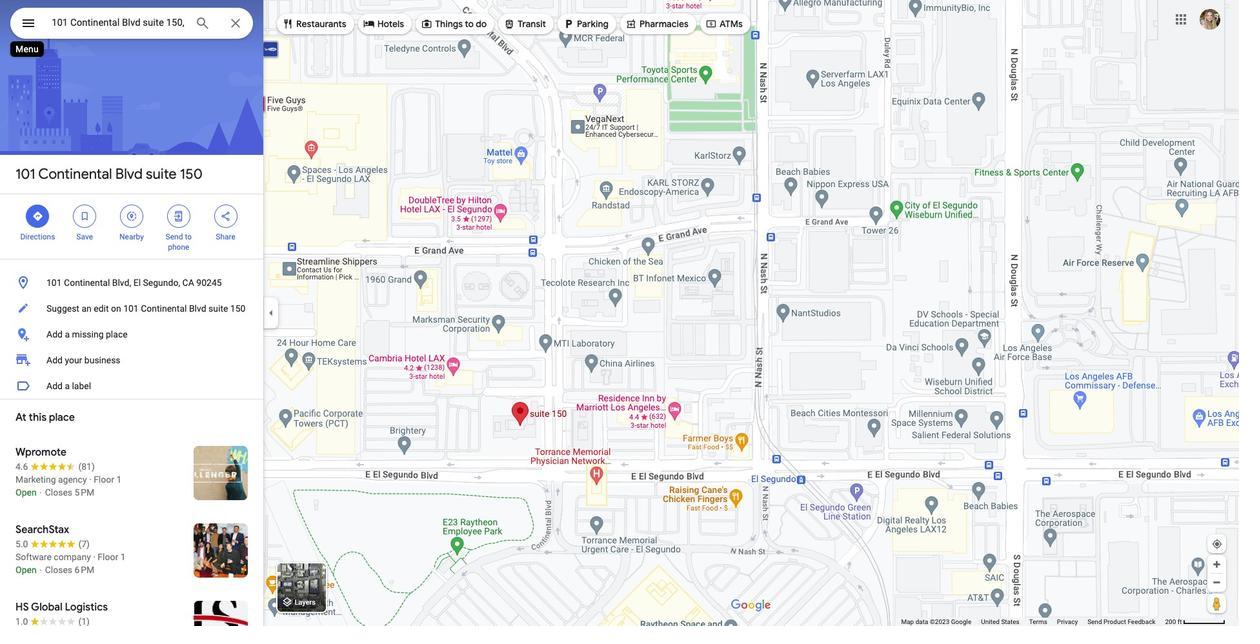 Task type: locate. For each thing, give the bounding box(es) containing it.
1 vertical spatial open
[[15, 565, 37, 575]]

floor
[[94, 474, 114, 485], [98, 552, 118, 562]]

floor for searchstax
[[98, 552, 118, 562]]

3 add from the top
[[46, 381, 63, 391]]

show street view coverage image
[[1208, 594, 1227, 613]]

200
[[1166, 618, 1176, 626]]

add inside 'add your business' link
[[46, 355, 63, 365]]

1 horizontal spatial place
[[106, 329, 128, 340]]

1 horizontal spatial blvd
[[189, 303, 206, 314]]

floor inside the software company · floor 1 open ⋅ closes 6 pm
[[98, 552, 118, 562]]

1 horizontal spatial to
[[465, 18, 474, 30]]

on
[[111, 303, 121, 314]]

1 right company
[[120, 552, 126, 562]]

1 a from the top
[[65, 329, 70, 340]]

product
[[1104, 618, 1126, 626]]

open down software
[[15, 565, 37, 575]]

0 vertical spatial continental
[[38, 165, 112, 183]]

closes
[[45, 487, 72, 498], [45, 565, 72, 575]]

none field inside '101 continental blvd suite 150, el segundo, ca 90245' field
[[52, 15, 185, 30]]

101 right on
[[123, 303, 139, 314]]

add inside add a missing place button
[[46, 329, 63, 340]]

· up '6 pm' at the left of the page
[[93, 552, 95, 562]]


[[220, 209, 231, 223]]

0 vertical spatial 101
[[15, 165, 35, 183]]

2 a from the top
[[65, 381, 70, 391]]

0 vertical spatial ·
[[89, 474, 91, 485]]

1 horizontal spatial send
[[1088, 618, 1102, 626]]

0 vertical spatial 150
[[180, 165, 203, 183]]

map
[[901, 618, 914, 626]]

united states
[[981, 618, 1020, 626]]

closes inside marketing agency · floor 1 open ⋅ closes 5 pm
[[45, 487, 72, 498]]

united
[[981, 618, 1000, 626]]

add left the label in the bottom of the page
[[46, 381, 63, 391]]

1 vertical spatial continental
[[64, 278, 110, 288]]

2 closes from the top
[[45, 565, 72, 575]]

1 vertical spatial ·
[[93, 552, 95, 562]]

·
[[89, 474, 91, 485], [93, 552, 95, 562]]

software company · floor 1 open ⋅ closes 6 pm
[[15, 552, 126, 575]]

1 inside the software company · floor 1 open ⋅ closes 6 pm
[[120, 552, 126, 562]]

floor inside marketing agency · floor 1 open ⋅ closes 5 pm
[[94, 474, 114, 485]]

2 vertical spatial 101
[[123, 303, 139, 314]]

0 horizontal spatial blvd
[[115, 165, 143, 183]]

continental
[[38, 165, 112, 183], [64, 278, 110, 288], [141, 303, 187, 314]]

parking
[[577, 18, 609, 30]]

hs global logistics link
[[0, 591, 263, 626]]

0 horizontal spatial 150
[[180, 165, 203, 183]]

⋅ down marketing
[[39, 487, 43, 498]]

1 for wpromote
[[116, 474, 122, 485]]

place right this
[[49, 411, 75, 424]]

a left missing
[[65, 329, 70, 340]]

send left product
[[1088, 618, 1102, 626]]

add left your
[[46, 355, 63, 365]]

150 up 
[[180, 165, 203, 183]]

1 horizontal spatial 101
[[46, 278, 62, 288]]

suite up 
[[146, 165, 177, 183]]

1 vertical spatial suite
[[209, 303, 228, 314]]

open down marketing
[[15, 487, 37, 498]]


[[126, 209, 137, 223]]

closes down company
[[45, 565, 72, 575]]

0 vertical spatial blvd
[[115, 165, 143, 183]]

a left the label in the bottom of the page
[[65, 381, 70, 391]]

1 horizontal spatial suite
[[209, 303, 228, 314]]

1 vertical spatial 1
[[120, 552, 126, 562]]

1 vertical spatial floor
[[98, 552, 118, 562]]

your
[[65, 355, 82, 365]]

hs global logistics
[[15, 601, 108, 614]]


[[32, 209, 44, 223]]

1 closes from the top
[[45, 487, 72, 498]]

closes down agency
[[45, 487, 72, 498]]

suite down 90245
[[209, 303, 228, 314]]

place down on
[[106, 329, 128, 340]]

add a missing place
[[46, 329, 128, 340]]

0 vertical spatial suite
[[146, 165, 177, 183]]

101 up "suggest"
[[46, 278, 62, 288]]

states
[[1002, 618, 1020, 626]]

transit
[[518, 18, 546, 30]]

0 vertical spatial floor
[[94, 474, 114, 485]]

things
[[435, 18, 463, 30]]

ca
[[182, 278, 194, 288]]

0 horizontal spatial 101
[[15, 165, 35, 183]]

send inside send to phone
[[166, 232, 183, 241]]

0 vertical spatial send
[[166, 232, 183, 241]]

· down (81)
[[89, 474, 91, 485]]

layers
[[295, 599, 316, 607]]

0 horizontal spatial send
[[166, 232, 183, 241]]

1.0 stars 1 reviews image
[[15, 615, 90, 626]]

add
[[46, 329, 63, 340], [46, 355, 63, 365], [46, 381, 63, 391]]

do
[[476, 18, 487, 30]]

1 horizontal spatial 150
[[230, 303, 246, 314]]

footer containing map data ©2023 google
[[901, 618, 1166, 626]]

actions for 101 continental blvd suite 150 region
[[0, 194, 263, 259]]

feedback
[[1128, 618, 1156, 626]]

200 ft
[[1166, 618, 1182, 626]]

add down "suggest"
[[46, 329, 63, 340]]

 restaurants
[[282, 16, 346, 31]]

zoom in image
[[1212, 560, 1222, 569]]

1 horizontal spatial ·
[[93, 552, 95, 562]]

to left do
[[465, 18, 474, 30]]

· for wpromote
[[89, 474, 91, 485]]

1 vertical spatial 101
[[46, 278, 62, 288]]

phone
[[168, 243, 189, 252]]

to
[[465, 18, 474, 30], [185, 232, 192, 241]]

continental down segundo,
[[141, 303, 187, 314]]

⋅ inside the software company · floor 1 open ⋅ closes 6 pm
[[39, 565, 43, 575]]

· inside marketing agency · floor 1 open ⋅ closes 5 pm
[[89, 474, 91, 485]]

1 vertical spatial send
[[1088, 618, 1102, 626]]

send to phone
[[166, 232, 192, 252]]

1 vertical spatial add
[[46, 355, 63, 365]]

blvd,
[[112, 278, 131, 288]]

open for searchstax
[[15, 565, 37, 575]]

4.6 stars 81 reviews image
[[15, 460, 95, 473]]

0 vertical spatial 1
[[116, 474, 122, 485]]

google
[[951, 618, 972, 626]]

0 horizontal spatial place
[[49, 411, 75, 424]]

footer inside "google maps" element
[[901, 618, 1166, 626]]


[[79, 209, 90, 223]]

label
[[72, 381, 91, 391]]

101 up  at the top left of the page
[[15, 165, 35, 183]]

0 horizontal spatial suite
[[146, 165, 177, 183]]

0 vertical spatial place
[[106, 329, 128, 340]]

 button
[[10, 8, 46, 41]]

1 add from the top
[[46, 329, 63, 340]]

0 vertical spatial open
[[15, 487, 37, 498]]

⋅ for searchstax
[[39, 565, 43, 575]]

continental up 
[[38, 165, 112, 183]]

closes inside the software company · floor 1 open ⋅ closes 6 pm
[[45, 565, 72, 575]]

0 horizontal spatial to
[[185, 232, 192, 241]]

1 vertical spatial blvd
[[189, 303, 206, 314]]

suite inside button
[[209, 303, 228, 314]]

add inside add a label button
[[46, 381, 63, 391]]

⋅
[[39, 487, 43, 498], [39, 565, 43, 575]]

None field
[[52, 15, 185, 30]]

hs
[[15, 601, 29, 614]]

add a label
[[46, 381, 91, 391]]

101
[[15, 165, 35, 183], [46, 278, 62, 288], [123, 303, 139, 314]]

 transit
[[504, 16, 546, 31]]

⋅ down software
[[39, 565, 43, 575]]

continental up the an
[[64, 278, 110, 288]]

1 vertical spatial 150
[[230, 303, 246, 314]]

google account: michelle dermenjian  
(michelle.dermenjian@adept.ai) image
[[1200, 9, 1221, 29]]

 search field
[[10, 8, 253, 41]]

1 vertical spatial ⋅
[[39, 565, 43, 575]]

2 ⋅ from the top
[[39, 565, 43, 575]]

closes for wpromote
[[45, 487, 72, 498]]

send for send to phone
[[166, 232, 183, 241]]

open
[[15, 487, 37, 498], [15, 565, 37, 575]]

150 inside button
[[230, 303, 246, 314]]

2 open from the top
[[15, 565, 37, 575]]

1 vertical spatial to
[[185, 232, 192, 241]]

0 horizontal spatial ·
[[89, 474, 91, 485]]

90245
[[196, 278, 222, 288]]

2 vertical spatial add
[[46, 381, 63, 391]]

101 for 101 continental blvd suite 150
[[15, 165, 35, 183]]

1 inside marketing agency · floor 1 open ⋅ closes 5 pm
[[116, 474, 122, 485]]

150 left collapse side panel image
[[230, 303, 246, 314]]

⋅ inside marketing agency · floor 1 open ⋅ closes 5 pm
[[39, 487, 43, 498]]

map data ©2023 google
[[901, 618, 972, 626]]

150
[[180, 165, 203, 183], [230, 303, 246, 314]]

open inside marketing agency · floor 1 open ⋅ closes 5 pm
[[15, 487, 37, 498]]

2 vertical spatial continental
[[141, 303, 187, 314]]

©2023
[[930, 618, 950, 626]]

add your business
[[46, 355, 120, 365]]

1 for searchstax
[[120, 552, 126, 562]]

1 right agency
[[116, 474, 122, 485]]

0 vertical spatial ⋅
[[39, 487, 43, 498]]

0 vertical spatial to
[[465, 18, 474, 30]]

blvd down "ca"
[[189, 303, 206, 314]]

1 vertical spatial closes
[[45, 565, 72, 575]]

a
[[65, 329, 70, 340], [65, 381, 70, 391]]

send inside send product feedback 'button'
[[1088, 618, 1102, 626]]

0 vertical spatial closes
[[45, 487, 72, 498]]

⋅ for wpromote
[[39, 487, 43, 498]]

send up "phone" at the top left of page
[[166, 232, 183, 241]]

to up "phone" at the top left of page
[[185, 232, 192, 241]]

floor right company
[[98, 552, 118, 562]]

software
[[15, 552, 52, 562]]

2 add from the top
[[46, 355, 63, 365]]

1 open from the top
[[15, 487, 37, 498]]

open inside the software company · floor 1 open ⋅ closes 6 pm
[[15, 565, 37, 575]]

blvd up 
[[115, 165, 143, 183]]

1
[[116, 474, 122, 485], [120, 552, 126, 562]]

0 vertical spatial a
[[65, 329, 70, 340]]

send product feedback button
[[1088, 618, 1156, 626]]

· inside the software company · floor 1 open ⋅ closes 6 pm
[[93, 552, 95, 562]]

footer
[[901, 618, 1166, 626]]

continental for blvd,
[[64, 278, 110, 288]]


[[282, 16, 294, 31]]

privacy
[[1057, 618, 1078, 626]]

add for add a missing place
[[46, 329, 63, 340]]

floor down (81)
[[94, 474, 114, 485]]

a for missing
[[65, 329, 70, 340]]

0 vertical spatial add
[[46, 329, 63, 340]]

1 ⋅ from the top
[[39, 487, 43, 498]]


[[173, 209, 184, 223]]

1 vertical spatial a
[[65, 381, 70, 391]]



Task type: vqa. For each thing, say whether or not it's contained in the screenshot.


Task type: describe. For each thing, give the bounding box(es) containing it.
101 continental blvd suite 150
[[15, 165, 203, 183]]

place inside button
[[106, 329, 128, 340]]

(7)
[[78, 539, 90, 549]]

continental for blvd
[[38, 165, 112, 183]]

business
[[84, 355, 120, 365]]

zoom out image
[[1212, 578, 1222, 587]]

 parking
[[563, 16, 609, 31]]

5 pm
[[75, 487, 94, 498]]

searchstax
[[15, 524, 69, 536]]

 hotels
[[363, 16, 404, 31]]

add a missing place button
[[0, 321, 263, 347]]

5.0
[[15, 539, 28, 549]]

· for searchstax
[[93, 552, 95, 562]]

terms
[[1030, 618, 1048, 626]]

wpromote
[[15, 446, 66, 459]]

save
[[76, 232, 93, 241]]

company
[[54, 552, 91, 562]]

google maps element
[[0, 0, 1239, 626]]

data
[[916, 618, 929, 626]]

 pharmacies
[[626, 16, 689, 31]]

200 ft button
[[1166, 618, 1226, 626]]

blvd inside button
[[189, 303, 206, 314]]

add your business link
[[0, 347, 263, 373]]

missing
[[72, 329, 104, 340]]

this
[[29, 411, 47, 424]]

marketing agency · floor 1 open ⋅ closes 5 pm
[[15, 474, 122, 498]]

closes for searchstax
[[45, 565, 72, 575]]

segundo,
[[143, 278, 180, 288]]


[[421, 16, 433, 31]]

2 horizontal spatial 101
[[123, 303, 139, 314]]

 things to do
[[421, 16, 487, 31]]

directions
[[20, 232, 55, 241]]

open for wpromote
[[15, 487, 37, 498]]

hotels
[[377, 18, 404, 30]]

to inside send to phone
[[185, 232, 192, 241]]

to inside  things to do
[[465, 18, 474, 30]]


[[363, 16, 375, 31]]


[[563, 16, 575, 31]]

edit
[[94, 303, 109, 314]]

a for label
[[65, 381, 70, 391]]

logistics
[[65, 601, 108, 614]]

send for send product feedback
[[1088, 618, 1102, 626]]

5.0 stars 7 reviews image
[[15, 538, 90, 551]]

ft
[[1178, 618, 1182, 626]]

terms button
[[1030, 618, 1048, 626]]

at this place
[[15, 411, 75, 424]]

pharmacies
[[640, 18, 689, 30]]


[[626, 16, 637, 31]]

agency
[[58, 474, 87, 485]]

add for add your business
[[46, 355, 63, 365]]

suggest an edit on 101 continental blvd suite 150
[[46, 303, 246, 314]]

at
[[15, 411, 26, 424]]

 atms
[[706, 16, 743, 31]]


[[706, 16, 717, 31]]


[[21, 14, 36, 32]]

an
[[82, 303, 92, 314]]

global
[[31, 601, 62, 614]]

floor for wpromote
[[94, 474, 114, 485]]

send product feedback
[[1088, 618, 1156, 626]]

101 continental blvd suite 150 main content
[[0, 0, 263, 626]]

united states button
[[981, 618, 1020, 626]]

add a label button
[[0, 373, 263, 399]]

share
[[216, 232, 236, 241]]

101 continental blvd, el segundo, ca 90245
[[46, 278, 222, 288]]

(81)
[[78, 462, 95, 472]]

suggest an edit on 101 continental blvd suite 150 button
[[0, 296, 263, 321]]

101 continental blvd, el segundo, ca 90245 button
[[0, 270, 263, 296]]

marketing
[[15, 474, 56, 485]]

nearby
[[119, 232, 144, 241]]

1 vertical spatial place
[[49, 411, 75, 424]]

101 Continental Blvd suite 150, El Segundo, CA 90245 field
[[10, 8, 253, 39]]

privacy button
[[1057, 618, 1078, 626]]

suggest
[[46, 303, 79, 314]]

show your location image
[[1212, 538, 1223, 550]]

atms
[[720, 18, 743, 30]]

add for add a label
[[46, 381, 63, 391]]

101 for 101 continental blvd, el segundo, ca 90245
[[46, 278, 62, 288]]

restaurants
[[296, 18, 346, 30]]

el
[[133, 278, 141, 288]]

collapse side panel image
[[264, 306, 278, 320]]


[[504, 16, 515, 31]]

4.6
[[15, 462, 28, 472]]



